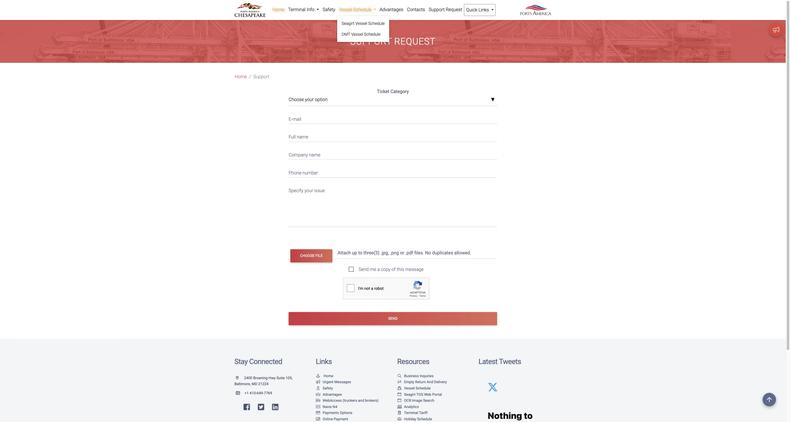 Task type: locate. For each thing, give the bounding box(es) containing it.
webaccess
[[323, 399, 342, 403]]

1 vertical spatial terminal
[[404, 411, 419, 415]]

browser image inside 'seagirt tos web portal' link
[[398, 393, 402, 397]]

1 vertical spatial support
[[351, 36, 392, 47]]

vessel up dmt vessel schedule
[[356, 21, 368, 26]]

urgent messages link
[[316, 380, 351, 384]]

advantages left contacts
[[380, 7, 404, 12]]

1 horizontal spatial home
[[272, 7, 285, 12]]

1 vertical spatial advantages link
[[316, 393, 342, 397]]

schedule down seagirt vessel schedule link
[[364, 32, 381, 37]]

urgent
[[323, 380, 334, 384]]

business
[[404, 374, 419, 378]]

vessel right dmt
[[352, 32, 363, 37]]

2 vertical spatial home link
[[316, 374, 334, 378]]

your left option at the left top of the page
[[305, 97, 314, 102]]

number
[[303, 170, 318, 176]]

vessel schedule up 'seagirt tos web portal' link
[[404, 386, 431, 391]]

1 vertical spatial vessel schedule
[[404, 386, 431, 391]]

0 vertical spatial name
[[297, 134, 308, 140]]

dmt
[[342, 32, 351, 37]]

1 vertical spatial home link
[[235, 74, 247, 80]]

1 vertical spatial safety link
[[316, 386, 333, 391]]

vessel schedule link up seagirt vessel schedule
[[337, 4, 378, 15]]

terminal info
[[288, 7, 316, 12]]

choose up mail
[[289, 97, 304, 102]]

0 vertical spatial request
[[446, 7, 463, 12]]

ocr image search link
[[398, 399, 435, 403]]

0 vertical spatial home
[[272, 7, 285, 12]]

analytics image
[[398, 405, 402, 409]]

browser image inside ocr image search link
[[398, 399, 402, 403]]

twitter square image
[[258, 404, 264, 411]]

anchor image
[[316, 375, 321, 378]]

payments options link
[[316, 411, 353, 415]]

0 vertical spatial seagirt
[[342, 21, 355, 26]]

0 horizontal spatial vessel schedule
[[339, 7, 373, 12]]

go to top image
[[763, 393, 777, 407]]

links
[[479, 7, 489, 13], [316, 358, 332, 366]]

vessel schedule link down empty
[[398, 386, 431, 391]]

advantages up webaccess at the bottom of page
[[323, 393, 342, 397]]

seagirt for seagirt tos web portal
[[404, 393, 416, 397]]

choose left file
[[300, 254, 315, 258]]

name right full
[[297, 134, 308, 140]]

and
[[358, 399, 364, 403]]

seagirt up dmt
[[342, 21, 355, 26]]

ocr
[[404, 399, 412, 403]]

vessel schedule up seagirt vessel schedule
[[339, 7, 373, 12]]

1 horizontal spatial name
[[309, 152, 321, 158]]

1 safety from the top
[[323, 7, 336, 12]]

0 horizontal spatial advantages link
[[316, 393, 342, 397]]

schedule up seagirt vessel schedule
[[353, 7, 372, 12]]

1 vertical spatial name
[[309, 152, 321, 158]]

0 vertical spatial advantages link
[[378, 4, 405, 15]]

1 vertical spatial choose
[[300, 254, 315, 258]]

phone number
[[289, 170, 318, 176]]

company name
[[289, 152, 321, 158]]

links up anchor icon
[[316, 358, 332, 366]]

this
[[397, 267, 404, 272]]

a
[[378, 267, 380, 272]]

n4
[[333, 405, 338, 409]]

0 vertical spatial vessel schedule link
[[337, 4, 378, 15]]

terminal for terminal info
[[288, 7, 306, 12]]

seagirt for seagirt vessel schedule
[[342, 21, 355, 26]]

safety link down urgent
[[316, 386, 333, 391]]

1 horizontal spatial terminal
[[404, 411, 419, 415]]

schedule up dmt vessel schedule link
[[369, 21, 385, 26]]

1 horizontal spatial links
[[479, 7, 489, 13]]

browser image for seagirt
[[398, 393, 402, 397]]

payment
[[334, 417, 348, 422]]

▼
[[491, 98, 495, 102]]

seagirt
[[342, 21, 355, 26], [404, 393, 416, 397]]

0 vertical spatial home link
[[271, 4, 286, 15]]

1 vertical spatial browser image
[[398, 399, 402, 403]]

portal
[[433, 393, 442, 397]]

md
[[252, 382, 258, 386]]

vessel down empty
[[404, 386, 415, 391]]

0 vertical spatial your
[[305, 97, 314, 102]]

ocr image search
[[404, 399, 435, 403]]

seagirt vessel schedule link
[[340, 18, 387, 29]]

name right company at the left top of page
[[309, 152, 321, 158]]

0 vertical spatial support
[[429, 7, 445, 12]]

0 vertical spatial safety
[[323, 7, 336, 12]]

0 vertical spatial advantages
[[380, 7, 404, 12]]

credit card image
[[316, 412, 321, 415]]

Specify your issue text field
[[289, 185, 498, 227]]

navis
[[323, 405, 332, 409]]

exchange image
[[398, 381, 402, 384]]

search image
[[398, 375, 402, 378]]

hwy
[[269, 376, 276, 380]]

home for the home link corresponding to terminal info link
[[272, 7, 285, 12]]

advantages
[[380, 7, 404, 12], [323, 393, 342, 397]]

seagirt tos web portal link
[[398, 393, 442, 397]]

1 vertical spatial safety
[[323, 386, 333, 391]]

issue
[[315, 188, 325, 194]]

stay
[[235, 358, 248, 366]]

hand receiving image
[[316, 393, 321, 397]]

seagirt up ocr
[[404, 393, 416, 397]]

terminal down analytics
[[404, 411, 419, 415]]

1 horizontal spatial vessel schedule link
[[398, 386, 431, 391]]

advantages link left contacts
[[378, 4, 405, 15]]

send me a copy of this message
[[359, 267, 424, 272]]

your left issue
[[305, 188, 313, 194]]

option
[[315, 97, 328, 102]]

browser image down ship icon at the right bottom of page
[[398, 393, 402, 397]]

0 horizontal spatial advantages
[[323, 393, 342, 397]]

1 vertical spatial your
[[305, 188, 313, 194]]

0 vertical spatial terminal
[[288, 7, 306, 12]]

safety right info
[[323, 7, 336, 12]]

1 browser image from the top
[[398, 393, 402, 397]]

2 browser image from the top
[[398, 399, 402, 403]]

support request link
[[427, 4, 464, 15]]

2400 broening hwy suite 105, baltimore, md 21224
[[235, 376, 293, 386]]

0 vertical spatial browser image
[[398, 393, 402, 397]]

0 vertical spatial links
[[479, 7, 489, 13]]

0 vertical spatial safety link
[[321, 4, 337, 15]]

2 horizontal spatial support
[[429, 7, 445, 12]]

urgent messages
[[323, 380, 351, 384]]

latest
[[479, 358, 498, 366]]

0 horizontal spatial links
[[316, 358, 332, 366]]

2 safety from the top
[[323, 386, 333, 391]]

dmt vessel schedule link
[[340, 29, 387, 40]]

delivery
[[434, 380, 447, 384]]

holiday
[[404, 417, 417, 422]]

browser image
[[398, 393, 402, 397], [398, 399, 402, 403]]

advantages link
[[378, 4, 405, 15], [316, 393, 342, 397]]

0 horizontal spatial name
[[297, 134, 308, 140]]

0 horizontal spatial terminal
[[288, 7, 306, 12]]

home link for urgent messages link
[[316, 374, 334, 378]]

1 horizontal spatial home link
[[271, 4, 286, 15]]

inquiries
[[420, 374, 434, 378]]

safety link for terminal info link
[[321, 4, 337, 15]]

terminal
[[288, 7, 306, 12], [404, 411, 419, 415]]

1 horizontal spatial seagirt
[[404, 393, 416, 397]]

links right the quick
[[479, 7, 489, 13]]

1 vertical spatial home
[[235, 74, 247, 80]]

1 horizontal spatial vessel schedule
[[404, 386, 431, 391]]

2 horizontal spatial home
[[324, 374, 334, 378]]

request
[[446, 7, 463, 12], [395, 36, 436, 47]]

vessel schedule
[[339, 7, 373, 12], [404, 386, 431, 391]]

2 horizontal spatial home link
[[316, 374, 334, 378]]

Full name text field
[[289, 131, 498, 142]]

info
[[307, 7, 315, 12]]

send
[[359, 267, 369, 272]]

advantages link up webaccess at the bottom of page
[[316, 393, 342, 397]]

bells image
[[398, 418, 402, 421]]

1 vertical spatial advantages
[[323, 393, 342, 397]]

1 horizontal spatial advantages
[[380, 7, 404, 12]]

broening
[[253, 376, 268, 380]]

1 vertical spatial vessel schedule link
[[398, 386, 431, 391]]

safety down urgent
[[323, 386, 333, 391]]

category
[[391, 89, 409, 94]]

terminal left info
[[288, 7, 306, 12]]

safety link right info
[[321, 4, 337, 15]]

home
[[272, 7, 285, 12], [235, 74, 247, 80], [324, 374, 334, 378]]

0 vertical spatial choose
[[289, 97, 304, 102]]

0 horizontal spatial home
[[235, 74, 247, 80]]

1 horizontal spatial request
[[446, 7, 463, 12]]

linkedin image
[[272, 404, 279, 411]]

schedule up seagirt tos web portal
[[416, 386, 431, 391]]

send button
[[289, 312, 498, 326]]

safety
[[323, 7, 336, 12], [323, 386, 333, 391]]

latest tweets
[[479, 358, 522, 366]]

ticket category
[[377, 89, 409, 94]]

return
[[416, 380, 426, 384]]

choose for choose your option
[[289, 97, 304, 102]]

analytics
[[404, 405, 419, 409]]

vessel
[[339, 7, 352, 12], [356, 21, 368, 26], [352, 32, 363, 37], [404, 386, 415, 391]]

quick links
[[467, 7, 491, 13]]

1 horizontal spatial advantages link
[[378, 4, 405, 15]]

online payment
[[323, 417, 348, 422]]

0 horizontal spatial seagirt
[[342, 21, 355, 26]]

e-mail
[[289, 117, 301, 122]]

1 horizontal spatial support
[[351, 36, 392, 47]]

stay connected
[[235, 358, 282, 366]]

quick links link
[[464, 4, 496, 16]]

0 horizontal spatial support
[[254, 74, 269, 80]]

1 vertical spatial links
[[316, 358, 332, 366]]

(truckers
[[343, 399, 357, 403]]

0 vertical spatial vessel schedule
[[339, 7, 373, 12]]

phone
[[289, 170, 302, 176]]

1 vertical spatial request
[[395, 36, 436, 47]]

me
[[370, 267, 377, 272]]

E-mail email field
[[289, 113, 498, 124]]

contacts
[[407, 7, 425, 12]]

terminal info link
[[286, 4, 321, 15]]

browser image up the 'analytics' image
[[398, 399, 402, 403]]

full name
[[289, 134, 308, 140]]

terminal for terminal tariff
[[404, 411, 419, 415]]

1 vertical spatial seagirt
[[404, 393, 416, 397]]



Task type: vqa. For each thing, say whether or not it's contained in the screenshot.
"safe"
no



Task type: describe. For each thing, give the bounding box(es) containing it.
1 vertical spatial support request
[[351, 36, 436, 47]]

your for choose
[[305, 97, 314, 102]]

0 horizontal spatial vessel schedule link
[[337, 4, 378, 15]]

analytics link
[[398, 405, 419, 409]]

file
[[316, 254, 323, 258]]

connected
[[249, 358, 282, 366]]

name for full name
[[297, 134, 308, 140]]

user hard hat image
[[316, 387, 321, 391]]

contacts link
[[405, 4, 427, 15]]

options
[[340, 411, 353, 415]]

image
[[412, 399, 423, 403]]

online
[[323, 417, 333, 422]]

suite
[[277, 376, 285, 380]]

bullhorn image
[[316, 381, 321, 384]]

truck container image
[[316, 399, 321, 403]]

Attach up to three(3) .jpg, .png or .pdf files. No duplicates allowed. text field
[[337, 248, 499, 259]]

map marker alt image
[[236, 377, 243, 380]]

0 horizontal spatial home link
[[235, 74, 247, 80]]

terminal tariff link
[[398, 411, 428, 415]]

choose your option
[[289, 97, 328, 102]]

choose for choose file
[[300, 254, 315, 258]]

file invoice image
[[398, 412, 402, 415]]

full
[[289, 134, 296, 140]]

webaccess (truckers and brokers) link
[[316, 399, 379, 403]]

messages
[[335, 380, 351, 384]]

company
[[289, 152, 308, 158]]

e-
[[289, 117, 293, 122]]

brokers)
[[365, 399, 379, 403]]

facebook square image
[[244, 404, 250, 411]]

message
[[406, 267, 424, 272]]

21224
[[258, 382, 269, 386]]

terminal tariff
[[404, 411, 428, 415]]

your for specify
[[305, 188, 313, 194]]

online payment link
[[316, 417, 348, 422]]

2 vertical spatial home
[[324, 374, 334, 378]]

Company name text field
[[289, 149, 498, 160]]

web
[[424, 393, 432, 397]]

of
[[392, 267, 396, 272]]

business inquiries link
[[398, 374, 434, 378]]

webaccess (truckers and brokers)
[[323, 399, 379, 403]]

copy
[[381, 267, 391, 272]]

search
[[424, 399, 435, 403]]

vessel inside seagirt vessel schedule link
[[356, 21, 368, 26]]

browser image for ocr
[[398, 399, 402, 403]]

mail
[[293, 117, 301, 122]]

seagirt vessel schedule
[[342, 21, 385, 26]]

seagirt tos web portal
[[404, 393, 442, 397]]

0 vertical spatial support request
[[429, 7, 463, 12]]

empty
[[404, 380, 415, 384]]

home for the left the home link
[[235, 74, 247, 80]]

navis n4 link
[[316, 405, 338, 409]]

home link for terminal info link
[[271, 4, 286, 15]]

empty return and delivery link
[[398, 380, 447, 384]]

schedule down tariff
[[418, 417, 432, 422]]

and
[[427, 380, 434, 384]]

holiday schedule
[[404, 417, 432, 422]]

send
[[389, 317, 398, 321]]

holiday schedule link
[[398, 417, 432, 422]]

vessel inside dmt vessel schedule link
[[352, 32, 363, 37]]

payments options
[[323, 411, 353, 415]]

resources
[[398, 358, 430, 366]]

payments
[[323, 411, 339, 415]]

2 vertical spatial support
[[254, 74, 269, 80]]

0 horizontal spatial request
[[395, 36, 436, 47]]

quick
[[467, 7, 478, 13]]

safety link for urgent messages link
[[316, 386, 333, 391]]

649-
[[257, 391, 264, 396]]

vessel up seagirt vessel schedule
[[339, 7, 352, 12]]

410-
[[250, 391, 257, 396]]

choose file
[[300, 254, 323, 258]]

container storage image
[[316, 405, 321, 409]]

tariff
[[419, 411, 428, 415]]

105,
[[286, 376, 293, 380]]

tweets
[[499, 358, 522, 366]]

tos
[[417, 393, 424, 397]]

baltimore,
[[235, 382, 251, 386]]

specify
[[289, 188, 304, 194]]

phone office image
[[236, 392, 245, 395]]

specify your issue
[[289, 188, 325, 194]]

name for company name
[[309, 152, 321, 158]]

ship image
[[398, 387, 402, 391]]

credit card front image
[[316, 418, 321, 421]]

+1
[[245, 391, 249, 396]]

+1 410-649-7769
[[245, 391, 272, 396]]

Phone number text field
[[289, 167, 498, 178]]

navis n4
[[323, 405, 338, 409]]

2400
[[244, 376, 252, 380]]

2400 broening hwy suite 105, baltimore, md 21224 link
[[235, 376, 293, 386]]

dmt vessel schedule
[[342, 32, 381, 37]]

+1 410-649-7769 link
[[235, 391, 272, 396]]



